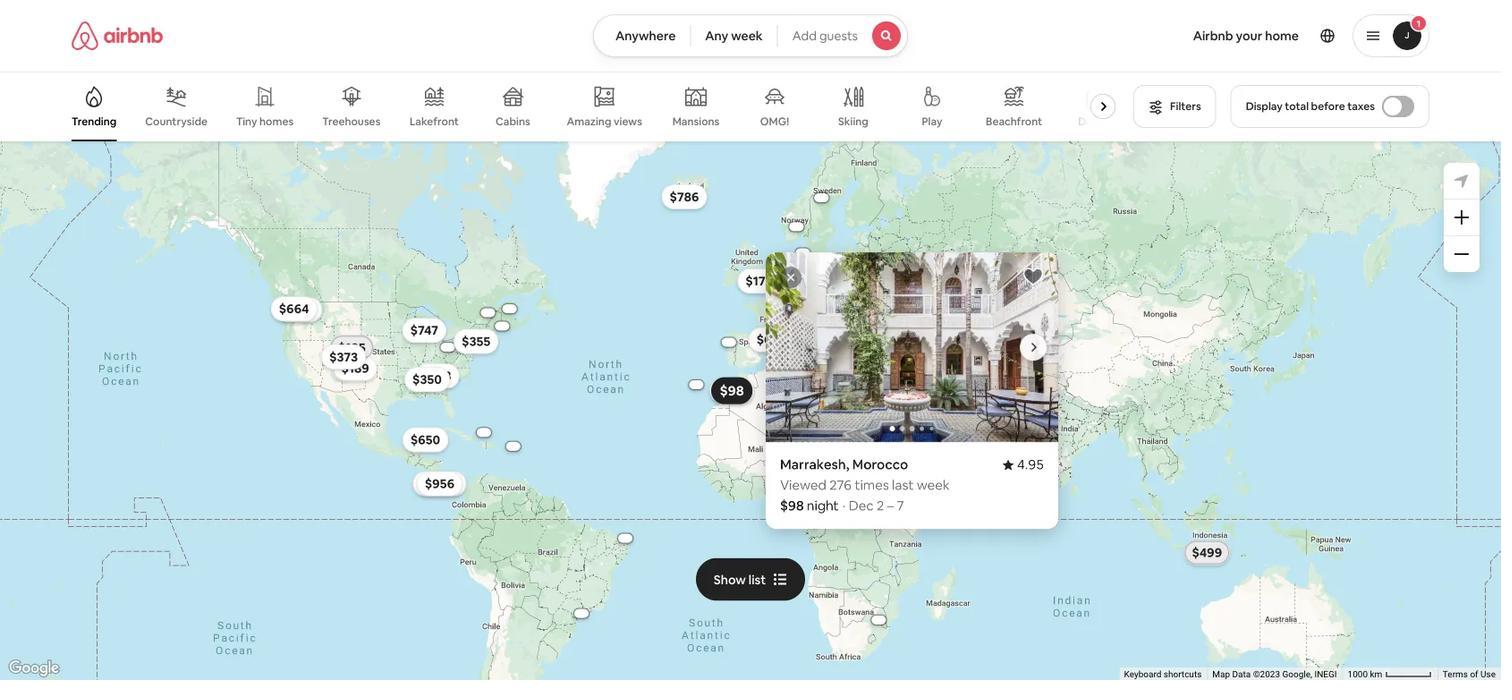 Task type: describe. For each thing, give the bounding box(es) containing it.
$516
[[962, 412, 990, 428]]

shortcuts
[[1164, 669, 1202, 680]]

google,
[[1283, 669, 1313, 680]]

1000
[[1348, 669, 1369, 680]]

terms of use link
[[1444, 669, 1496, 680]]

7
[[897, 497, 904, 515]]

taxes
[[1348, 99, 1376, 113]]

of
[[1471, 669, 1479, 680]]

night
[[807, 497, 839, 515]]

4.95
[[1018, 456, 1045, 474]]

terms
[[1444, 669, 1469, 680]]

zoom in image
[[1455, 210, 1470, 225]]

·
[[843, 497, 846, 515]]

any week button
[[690, 14, 778, 57]]

$350
[[413, 372, 442, 388]]

$516 button
[[954, 407, 998, 432]]

$565 button
[[1185, 540, 1231, 565]]

terms of use
[[1444, 669, 1496, 680]]

any
[[706, 28, 729, 44]]

$786
[[670, 189, 699, 205]]

morocco
[[853, 456, 909, 474]]

week inside button
[[731, 28, 763, 44]]

airbnb
[[1194, 28, 1234, 44]]

total
[[1286, 99, 1309, 113]]

week inside marrakesh, morocco viewed 276 times last week $98 night · dec 2 – 7
[[917, 477, 950, 494]]

add guests
[[793, 28, 858, 44]]

your
[[1237, 28, 1263, 44]]

times
[[855, 477, 890, 494]]

omg!
[[761, 115, 790, 128]]

close image
[[786, 272, 797, 283]]

$355 button
[[454, 329, 499, 354]]

inegi
[[1315, 669, 1338, 680]]

$634 button
[[749, 327, 795, 352]]

google map
showing 40 stays. region
[[0, 141, 1502, 680]]

trending
[[72, 115, 117, 128]]

$373 button
[[321, 344, 366, 369]]

marrakesh, morocco viewed 276 times last week $98 night · dec 2 – 7
[[781, 456, 950, 515]]

$98 button
[[712, 377, 753, 404]]

list
[[749, 572, 766, 588]]

$664
[[279, 301, 309, 317]]

$956
[[425, 476, 455, 492]]

lakefront
[[410, 115, 459, 128]]

guests
[[820, 28, 858, 44]]

show list button
[[696, 558, 806, 601]]

treehouses
[[322, 115, 381, 128]]

skiing
[[839, 115, 869, 128]]

beachfront
[[986, 115, 1043, 128]]

$500 button
[[276, 297, 322, 322]]

homes
[[260, 115, 294, 128]]

airbnb your home
[[1194, 28, 1300, 44]]

$500
[[284, 302, 314, 318]]

airbnb your home link
[[1183, 17, 1310, 55]]

display
[[1246, 99, 1283, 113]]

$499 button
[[1185, 540, 1231, 565]]

$327 button
[[710, 378, 755, 403]]

group for marrakesh, morocco
[[766, 253, 1059, 442]]

$175 button
[[738, 269, 781, 294]]

cabins
[[496, 115, 531, 128]]

$1,533 button
[[413, 471, 467, 496]]

276
[[830, 477, 852, 494]]

anywhere button
[[593, 14, 691, 57]]

profile element
[[930, 0, 1430, 72]]

$175
[[746, 273, 773, 289]]

keyboard shortcuts button
[[1125, 668, 1202, 680]]



Task type: locate. For each thing, give the bounding box(es) containing it.
1 vertical spatial week
[[917, 477, 950, 494]]

$499
[[1193, 545, 1223, 561]]

0 horizontal spatial $98
[[720, 382, 744, 399]]

$634
[[757, 332, 787, 348]]

keyboard
[[1125, 669, 1162, 680]]

anywhere
[[616, 28, 676, 44]]

tiny
[[236, 115, 257, 128]]

$327 $175
[[718, 273, 773, 399]]

1
[[1418, 17, 1421, 29]]

viewed
[[781, 477, 827, 494]]

data
[[1233, 669, 1251, 680]]

map
[[1213, 669, 1231, 680]]

add
[[793, 28, 817, 44]]

None search field
[[593, 14, 909, 57]]

marrakesh,
[[781, 456, 850, 474]]

google image
[[4, 657, 64, 680]]

$98 inside marrakesh, morocco viewed 276 times last week $98 night · dec 2 – 7
[[781, 497, 804, 515]]

0 vertical spatial $98
[[720, 382, 744, 399]]

filters button
[[1134, 85, 1217, 128]]

1 horizontal spatial $98
[[781, 497, 804, 515]]

–
[[888, 497, 894, 515]]

show list
[[714, 572, 766, 588]]

amazing views
[[567, 114, 643, 128]]

1 vertical spatial $98
[[781, 497, 804, 515]]

2
[[877, 497, 885, 515]]

$565
[[1193, 545, 1223, 561]]

$105 button
[[330, 335, 374, 360]]

any week
[[706, 28, 763, 44]]

keyboard shortcuts
[[1125, 669, 1202, 680]]

$650
[[411, 432, 441, 448]]

$188 button
[[415, 364, 460, 389]]

$956 button
[[417, 471, 463, 496]]

$650 button
[[403, 427, 449, 452]]

mansions
[[673, 115, 720, 128]]

$786 button
[[662, 184, 707, 209]]

zoom out image
[[1455, 247, 1470, 261]]

1 button
[[1353, 14, 1430, 57]]

none search field containing anywhere
[[593, 14, 909, 57]]

tiny homes
[[236, 115, 294, 128]]

$373
[[329, 349, 358, 365]]

group containing amazing views
[[72, 72, 1123, 141]]

$327
[[718, 383, 747, 399]]

km
[[1371, 669, 1383, 680]]

$105
[[338, 340, 366, 356]]

0 horizontal spatial week
[[731, 28, 763, 44]]

week right last
[[917, 477, 950, 494]]

©2023
[[1254, 669, 1281, 680]]

play
[[922, 115, 943, 128]]

countryside
[[145, 115, 208, 128]]

$747 button
[[402, 318, 447, 343]]

4.95 out of 5 average rating image
[[1003, 456, 1045, 474]]

dec
[[849, 497, 874, 515]]

1 vertical spatial group
[[766, 253, 1059, 442]]

add to wishlist image
[[1023, 266, 1045, 287]]

group inside google map
showing 40 stays. region
[[766, 253, 1059, 442]]

$98 inside button
[[720, 382, 744, 399]]

$355
[[462, 333, 491, 350]]

1000 km
[[1348, 669, 1385, 680]]

week
[[731, 28, 763, 44], [917, 477, 950, 494]]

0 vertical spatial group
[[72, 72, 1123, 141]]

$664 button
[[271, 296, 317, 321]]

last
[[892, 477, 914, 494]]

amazing
[[567, 114, 612, 128]]

before
[[1312, 99, 1346, 113]]

0 vertical spatial week
[[731, 28, 763, 44]]

domes
[[1079, 115, 1115, 128]]

show
[[714, 572, 746, 588]]

home
[[1266, 28, 1300, 44]]

$350 button
[[405, 367, 450, 392]]

1 horizontal spatial week
[[917, 477, 950, 494]]

$1,533
[[421, 476, 459, 492]]

views
[[614, 114, 643, 128]]

filters
[[1171, 99, 1202, 113]]

group
[[72, 72, 1123, 141], [766, 253, 1059, 442]]

$98
[[720, 382, 744, 399], [781, 497, 804, 515]]

group for display total before taxes
[[72, 72, 1123, 141]]

week right the any
[[731, 28, 763, 44]]

$189
[[341, 360, 369, 377]]

$747
[[411, 322, 439, 338]]

display total before taxes
[[1246, 99, 1376, 113]]

$188
[[424, 368, 452, 384]]

$189 button
[[333, 356, 377, 381]]

use
[[1481, 669, 1496, 680]]



Task type: vqa. For each thing, say whether or not it's contained in the screenshot.
the National
no



